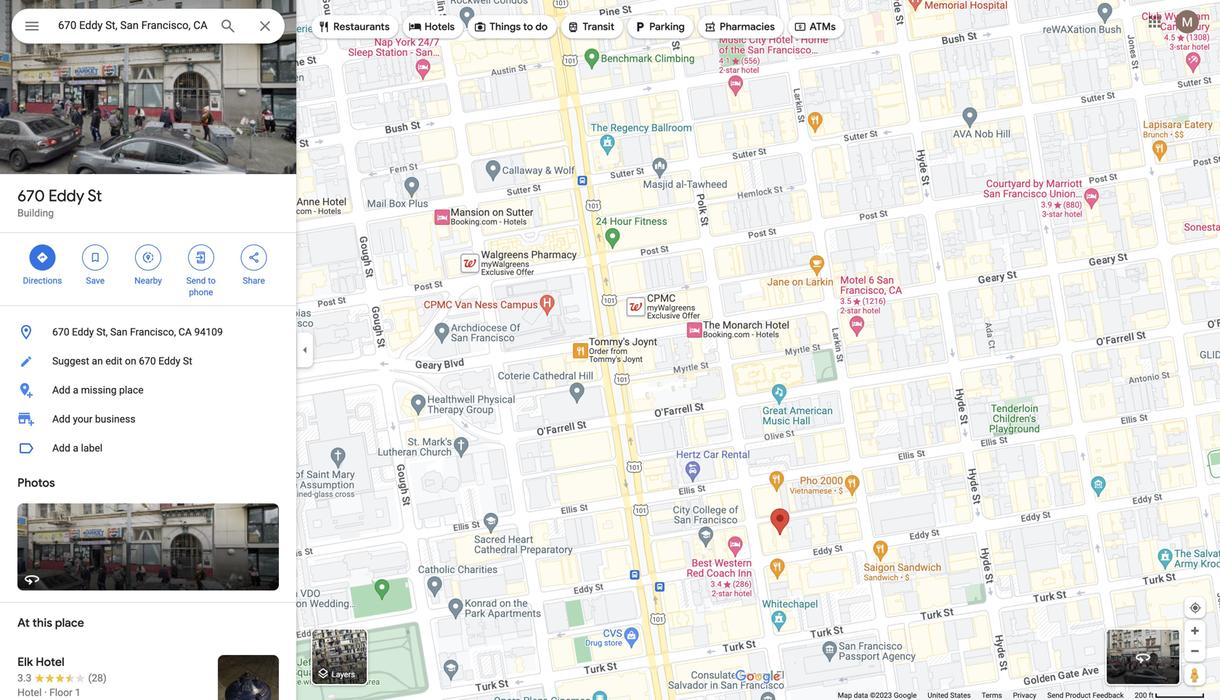 Task type: locate. For each thing, give the bounding box(es) containing it.
actions for 670 eddy st region
[[0, 233, 296, 306]]

 hotels
[[409, 19, 455, 35]]

elk
[[17, 656, 33, 670]]


[[317, 19, 331, 35]]

1 horizontal spatial send
[[1048, 692, 1064, 701]]

1
[[75, 688, 81, 700]]

1 horizontal spatial to
[[523, 20, 533, 33]]

show your location image
[[1189, 602, 1202, 615]]

st
[[88, 186, 102, 206], [183, 356, 192, 368]]

restaurants
[[333, 20, 390, 33]]

 search field
[[12, 9, 285, 46]]

hotel up 3.3 stars 28 reviews image
[[36, 656, 65, 670]]

add inside add your business link
[[52, 414, 70, 426]]

0 horizontal spatial place
[[55, 616, 84, 631]]

add left your
[[52, 414, 70, 426]]

footer
[[838, 692, 1135, 701]]

1 vertical spatial a
[[73, 443, 78, 455]]

place
[[119, 385, 144, 397], [55, 616, 84, 631]]

eddy up building
[[48, 186, 84, 206]]

to left the 'do'
[[523, 20, 533, 33]]

add for add a label
[[52, 443, 70, 455]]

2 horizontal spatial 670
[[139, 356, 156, 368]]

add a missing place button
[[0, 376, 296, 405]]

0 vertical spatial st
[[88, 186, 102, 206]]

add inside add a label button
[[52, 443, 70, 455]]

670 inside the 670 eddy st building
[[17, 186, 45, 206]]

send left product
[[1048, 692, 1064, 701]]

footer inside google maps element
[[838, 692, 1135, 701]]

add down the suggest
[[52, 385, 70, 397]]

eddy
[[48, 186, 84, 206], [72, 327, 94, 339], [158, 356, 180, 368]]

0 horizontal spatial to
[[208, 276, 216, 286]]

send product feedback
[[1048, 692, 1124, 701]]

place down on
[[119, 385, 144, 397]]

1 vertical spatial to
[[208, 276, 216, 286]]

hotel
[[36, 656, 65, 670], [17, 688, 42, 700]]

to up "phone"
[[208, 276, 216, 286]]

google maps element
[[0, 0, 1220, 701]]

 atms
[[794, 19, 836, 35]]

a
[[73, 385, 78, 397], [73, 443, 78, 455]]

suggest an edit on 670 eddy st
[[52, 356, 192, 368]]

a left label
[[73, 443, 78, 455]]

elk hotel
[[17, 656, 65, 670]]


[[36, 250, 49, 266]]

add your business link
[[0, 405, 296, 434]]

1 add from the top
[[52, 385, 70, 397]]

1 horizontal spatial place
[[119, 385, 144, 397]]

0 vertical spatial 670
[[17, 186, 45, 206]]

to
[[523, 20, 533, 33], [208, 276, 216, 286]]

670
[[17, 186, 45, 206], [52, 327, 69, 339], [139, 356, 156, 368]]

0 vertical spatial to
[[523, 20, 533, 33]]

1 vertical spatial st
[[183, 356, 192, 368]]

eddy down the ca
[[158, 356, 180, 368]]

eddy left st,
[[72, 327, 94, 339]]

670 right on
[[139, 356, 156, 368]]

send inside "send to phone"
[[186, 276, 206, 286]]

place right this
[[55, 616, 84, 631]]

suggest an edit on 670 eddy st button
[[0, 347, 296, 376]]

st inside the 670 eddy st building
[[88, 186, 102, 206]]

photos
[[17, 476, 55, 491]]

united states
[[928, 692, 971, 701]]

(28)
[[88, 673, 107, 685]]

eddy inside the 670 eddy st building
[[48, 186, 84, 206]]

send up "phone"
[[186, 276, 206, 286]]

place inside button
[[119, 385, 144, 397]]

add a missing place
[[52, 385, 144, 397]]

1 vertical spatial add
[[52, 414, 70, 426]]

0 vertical spatial a
[[73, 385, 78, 397]]

eddy for st,
[[72, 327, 94, 339]]

2 a from the top
[[73, 443, 78, 455]]

0 horizontal spatial 670
[[17, 186, 45, 206]]

hotel down 3.3
[[17, 688, 42, 700]]

0 horizontal spatial send
[[186, 276, 206, 286]]

things
[[490, 20, 521, 33]]

670 up the suggest
[[52, 327, 69, 339]]

map
[[838, 692, 852, 701]]


[[195, 250, 208, 266]]

st down the ca
[[183, 356, 192, 368]]

1 horizontal spatial st
[[183, 356, 192, 368]]

privacy
[[1013, 692, 1037, 701]]

ca
[[179, 327, 192, 339]]

2 add from the top
[[52, 414, 70, 426]]

1 horizontal spatial 670
[[52, 327, 69, 339]]

send
[[186, 276, 206, 286], [1048, 692, 1064, 701]]

add
[[52, 385, 70, 397], [52, 414, 70, 426], [52, 443, 70, 455]]

670 eddy st, san francisco, ca 94109 button
[[0, 318, 296, 347]]

this
[[32, 616, 52, 631]]

1 vertical spatial send
[[1048, 692, 1064, 701]]

st up 
[[88, 186, 102, 206]]

data
[[854, 692, 868, 701]]

3.3 stars 28 reviews image
[[17, 672, 107, 686]]

to inside  things to do
[[523, 20, 533, 33]]

200 ft button
[[1135, 692, 1205, 701]]

0 vertical spatial place
[[119, 385, 144, 397]]

send product feedback button
[[1048, 692, 1124, 701]]

200
[[1135, 692, 1147, 701]]

a left missing
[[73, 385, 78, 397]]

0 vertical spatial add
[[52, 385, 70, 397]]

a for missing
[[73, 385, 78, 397]]

0 horizontal spatial st
[[88, 186, 102, 206]]

None field
[[58, 17, 208, 34]]

1 vertical spatial 670
[[52, 327, 69, 339]]

footer containing map data ©2023 google
[[838, 692, 1135, 701]]

 things to do
[[474, 19, 548, 35]]

add left label
[[52, 443, 70, 455]]

send inside button
[[1048, 692, 1064, 701]]

save
[[86, 276, 105, 286]]

0 vertical spatial hotel
[[36, 656, 65, 670]]

on
[[125, 356, 136, 368]]

to inside "send to phone"
[[208, 276, 216, 286]]

2 vertical spatial add
[[52, 443, 70, 455]]

0 vertical spatial eddy
[[48, 186, 84, 206]]

670 eddy st main content
[[0, 0, 296, 701]]

add for add a missing place
[[52, 385, 70, 397]]

670 up building
[[17, 186, 45, 206]]

none field inside 670 eddy st, san francisco, ca 94109 field
[[58, 17, 208, 34]]

feedback
[[1093, 692, 1124, 701]]

nearby
[[134, 276, 162, 286]]

edit
[[105, 356, 122, 368]]

200 ft
[[1135, 692, 1154, 701]]

st inside button
[[183, 356, 192, 368]]

states
[[950, 692, 971, 701]]

parking
[[649, 20, 685, 33]]

1 a from the top
[[73, 385, 78, 397]]

1 vertical spatial eddy
[[72, 327, 94, 339]]

add inside 'add a missing place' button
[[52, 385, 70, 397]]

0 vertical spatial send
[[186, 276, 206, 286]]

3 add from the top
[[52, 443, 70, 455]]

eddy for st
[[48, 186, 84, 206]]

670 eddy st building
[[17, 186, 102, 219]]



Task type: vqa. For each thing, say whether or not it's contained in the screenshot.


Task type: describe. For each thing, give the bounding box(es) containing it.
670 for st
[[17, 186, 45, 206]]


[[474, 19, 487, 35]]

add a label
[[52, 443, 103, 455]]

your
[[73, 414, 93, 426]]

google
[[894, 692, 917, 701]]

label
[[81, 443, 103, 455]]

©2023
[[870, 692, 892, 701]]

ft
[[1149, 692, 1154, 701]]

terms
[[982, 692, 1002, 701]]

business
[[95, 414, 136, 426]]

send for send to phone
[[186, 276, 206, 286]]

united states button
[[928, 692, 971, 701]]

3.3
[[17, 673, 32, 685]]

privacy button
[[1013, 692, 1037, 701]]

1 vertical spatial place
[[55, 616, 84, 631]]

add your business
[[52, 414, 136, 426]]

floor
[[49, 688, 72, 700]]

suggest
[[52, 356, 89, 368]]

at
[[17, 616, 30, 631]]

94109
[[194, 327, 223, 339]]

 parking
[[633, 19, 685, 35]]

google account: madeline spawn  
(madeline.spawn@adept.ai) image
[[1176, 10, 1199, 34]]


[[794, 19, 807, 35]]

street view image
[[1135, 649, 1152, 667]]

united
[[928, 692, 949, 701]]

 transit
[[567, 19, 615, 35]]

terms button
[[982, 692, 1002, 701]]

share
[[243, 276, 265, 286]]

san
[[110, 327, 127, 339]]

2 vertical spatial 670
[[139, 356, 156, 368]]

francisco,
[[130, 327, 176, 339]]

show street view coverage image
[[1185, 665, 1206, 686]]

 button
[[12, 9, 52, 46]]

phone
[[189, 288, 213, 298]]

missing
[[81, 385, 117, 397]]

map data ©2023 google
[[838, 692, 917, 701]]

670 for st,
[[52, 327, 69, 339]]


[[142, 250, 155, 266]]

collapse side panel image
[[297, 342, 313, 358]]

hotels
[[425, 20, 455, 33]]


[[409, 19, 422, 35]]

an
[[92, 356, 103, 368]]

send to phone
[[186, 276, 216, 298]]

do
[[536, 20, 548, 33]]

directions
[[23, 276, 62, 286]]

a for label
[[73, 443, 78, 455]]

 pharmacies
[[704, 19, 775, 35]]


[[567, 19, 580, 35]]

 restaurants
[[317, 19, 390, 35]]


[[23, 16, 41, 37]]

2 vertical spatial eddy
[[158, 356, 180, 368]]

layers
[[332, 671, 355, 680]]


[[89, 250, 102, 266]]

product
[[1066, 692, 1091, 701]]

atms
[[810, 20, 836, 33]]

670 eddy st, san francisco, ca 94109
[[52, 327, 223, 339]]

pharmacies
[[720, 20, 775, 33]]

1 vertical spatial hotel
[[17, 688, 42, 700]]

hotel · floor 1
[[17, 688, 81, 700]]


[[704, 19, 717, 35]]

send for send product feedback
[[1048, 692, 1064, 701]]


[[247, 250, 260, 266]]

zoom out image
[[1190, 646, 1201, 657]]

670 Eddy St, San Francisco, CA 94109 field
[[12, 9, 285, 44]]

·
[[44, 688, 47, 700]]

st,
[[96, 327, 108, 339]]

building
[[17, 207, 54, 219]]

zoom in image
[[1190, 626, 1201, 637]]

add for add your business
[[52, 414, 70, 426]]

at this place
[[17, 616, 84, 631]]

transit
[[583, 20, 615, 33]]


[[633, 19, 647, 35]]

add a label button
[[0, 434, 296, 463]]



